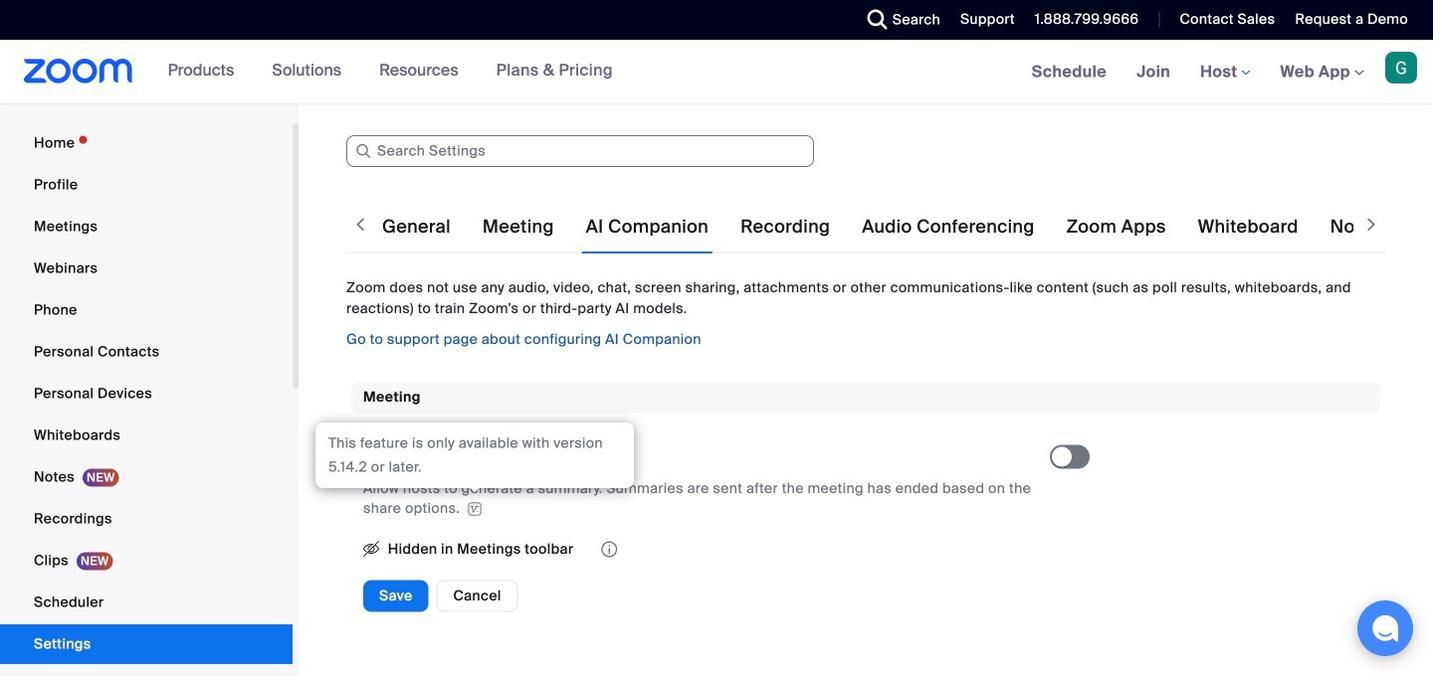 Task type: describe. For each thing, give the bounding box(es) containing it.
Search Settings text field
[[346, 135, 814, 167]]

profile picture image
[[1385, 52, 1417, 84]]

tabs of my account settings page tab list
[[378, 199, 1433, 255]]

support version for meeting summary with ai companion image
[[465, 503, 485, 517]]

1 application from the top
[[363, 479, 1032, 519]]



Task type: vqa. For each thing, say whether or not it's contained in the screenshot.
Zoom Logo on the top left of page
yes



Task type: locate. For each thing, give the bounding box(es) containing it.
scroll right image
[[1362, 215, 1381, 235]]

scroll left image
[[350, 215, 370, 235]]

learn more about hidden in meetings toolbar image
[[599, 543, 619, 557]]

this feature is only available with version 5.14.2 or later. tooltip
[[315, 423, 634, 494]]

meetings navigation
[[1017, 40, 1433, 105]]

open chat image
[[1371, 615, 1399, 643]]

personal menu menu
[[0, 123, 293, 677]]

application
[[363, 479, 1032, 519], [363, 535, 1050, 565]]

0 vertical spatial application
[[363, 479, 1032, 519]]

meeting element
[[351, 382, 1380, 646]]

1 vertical spatial application
[[363, 535, 1050, 565]]

zoom logo image
[[24, 59, 133, 84]]

2 application from the top
[[363, 535, 1050, 565]]

product information navigation
[[153, 40, 628, 104]]

banner
[[0, 40, 1433, 105]]



